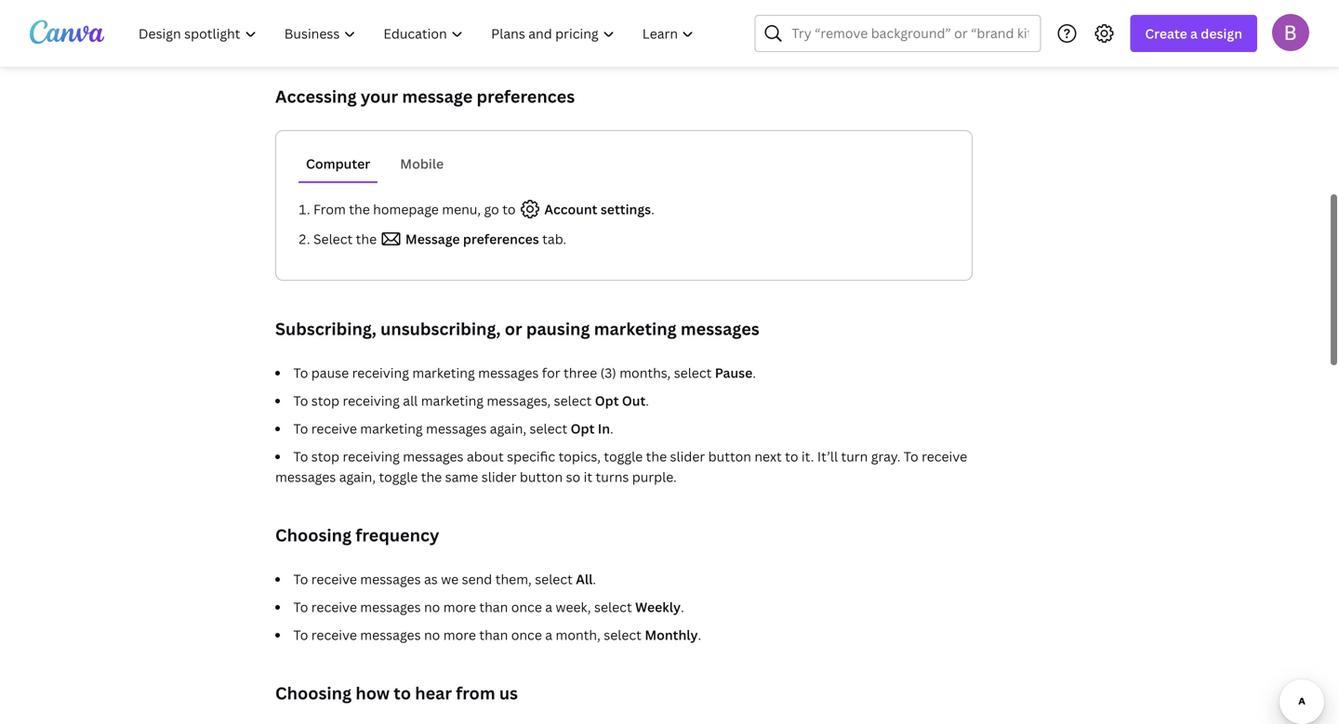 Task type: locate. For each thing, give the bounding box(es) containing it.
pause
[[311, 364, 349, 382]]

0 horizontal spatial to
[[394, 682, 411, 705]]

same
[[445, 468, 478, 486]]

to for to receive messages no more than once a month, select
[[294, 627, 308, 644]]

to receive marketing messages again, select opt in .
[[294, 420, 614, 438]]

1 no from the top
[[424, 599, 440, 616]]

1 once from the top
[[511, 599, 542, 616]]

1 vertical spatial stop
[[311, 448, 340, 466]]

preferences down go
[[463, 230, 539, 248]]

it'll
[[818, 448, 838, 466]]

marketing
[[594, 318, 677, 341], [412, 364, 475, 382], [421, 392, 484, 410], [360, 420, 423, 438]]

1 horizontal spatial to
[[503, 200, 516, 218]]

1 vertical spatial more
[[444, 627, 476, 644]]

stop
[[311, 392, 340, 410], [311, 448, 340, 466]]

from
[[456, 682, 495, 705]]

choosing left frequency
[[275, 524, 352, 547]]

receiving for messages
[[343, 448, 400, 466]]

select up specific
[[530, 420, 568, 438]]

1 horizontal spatial toggle
[[604, 448, 643, 466]]

more down 'to receive messages no more than once a week, select weekly .'
[[444, 627, 476, 644]]

opt left the out
[[595, 392, 619, 410]]

than down 'to receive messages no more than once a week, select weekly .'
[[479, 627, 508, 644]]

receiving left "all"
[[343, 392, 400, 410]]

in
[[598, 420, 610, 438]]

receiving for all
[[343, 392, 400, 410]]

all
[[403, 392, 418, 410]]

select right month,
[[604, 627, 642, 644]]

more for week,
[[444, 599, 476, 616]]

a left month,
[[545, 627, 553, 644]]

account settings
[[541, 200, 651, 218]]

messages up the 'pause'
[[681, 318, 760, 341]]

2 vertical spatial to
[[394, 682, 411, 705]]

again, down messages,
[[490, 420, 527, 438]]

from the homepage menu, go to
[[313, 200, 519, 218]]

a
[[1191, 25, 1198, 42], [545, 599, 553, 616], [545, 627, 553, 644]]

bob builder image
[[1273, 14, 1310, 51]]

1 choosing from the top
[[275, 524, 352, 547]]

to for to receive marketing messages again, select
[[294, 420, 308, 438]]

select right week,
[[595, 599, 632, 616]]

go
[[484, 200, 499, 218]]

1 vertical spatial a
[[545, 599, 553, 616]]

0 horizontal spatial toggle
[[379, 468, 418, 486]]

once down 'to receive messages no more than once a week, select weekly .'
[[511, 627, 542, 644]]

opt
[[595, 392, 619, 410], [571, 420, 595, 438]]

to
[[503, 200, 516, 218], [785, 448, 799, 466], [394, 682, 411, 705]]

once down them,
[[511, 599, 542, 616]]

frequency
[[356, 524, 439, 547]]

us
[[499, 682, 518, 705]]

monthly
[[645, 627, 698, 644]]

month,
[[556, 627, 601, 644]]

slider down about
[[482, 468, 517, 486]]

0 horizontal spatial button
[[520, 468, 563, 486]]

the right from
[[349, 200, 370, 218]]

1 more from the top
[[444, 599, 476, 616]]

once
[[511, 599, 542, 616], [511, 627, 542, 644]]

0 vertical spatial stop
[[311, 392, 340, 410]]

1 vertical spatial once
[[511, 627, 542, 644]]

0 vertical spatial preferences
[[477, 85, 575, 108]]

receiving inside to stop receiving messages about specific topics, toggle the slider button next to it. it'll turn gray. to receive messages again, toggle the same slider button so it turns purple.
[[343, 448, 400, 466]]

to receive messages no more than once a week, select weekly .
[[294, 599, 684, 616]]

the
[[349, 200, 370, 218], [356, 230, 377, 248], [646, 448, 667, 466], [421, 468, 442, 486]]

no for week,
[[424, 599, 440, 616]]

toggle up frequency
[[379, 468, 418, 486]]

about
[[467, 448, 504, 466]]

1 stop from the top
[[311, 392, 340, 410]]

2 vertical spatial receiving
[[343, 448, 400, 466]]

select
[[674, 364, 712, 382], [554, 392, 592, 410], [530, 420, 568, 438], [535, 571, 573, 588], [595, 599, 632, 616], [604, 627, 642, 644]]

Try "remove background" or "brand kit" search field
[[792, 16, 1029, 51]]

messages
[[681, 318, 760, 341], [478, 364, 539, 382], [426, 420, 487, 438], [403, 448, 464, 466], [275, 468, 336, 486], [360, 571, 421, 588], [360, 599, 421, 616], [360, 627, 421, 644]]

than
[[479, 599, 508, 616], [479, 627, 508, 644]]

design
[[1201, 25, 1243, 42]]

1 vertical spatial slider
[[482, 468, 517, 486]]

receive for to receive messages as we send them, select all .
[[311, 571, 357, 588]]

preferences
[[477, 85, 575, 108], [463, 230, 539, 248]]

2 no from the top
[[424, 627, 440, 644]]

a for monthly
[[545, 627, 553, 644]]

to inside to stop receiving messages about specific topics, toggle the slider button next to it. it'll turn gray. to receive messages again, toggle the same slider button so it turns purple.
[[785, 448, 799, 466]]

marketing up to receive marketing messages again, select opt in .
[[421, 392, 484, 410]]

slider up "purple."
[[670, 448, 705, 466]]

opt left in
[[571, 420, 595, 438]]

messages down to receive marketing messages again, select opt in .
[[403, 448, 464, 466]]

0 vertical spatial again,
[[490, 420, 527, 438]]

button
[[709, 448, 752, 466], [520, 468, 563, 486]]

button down specific
[[520, 468, 563, 486]]

select
[[313, 230, 353, 248]]

to for to pause receiving marketing messages for three (3) months, select
[[294, 364, 308, 382]]

turns
[[596, 468, 629, 486]]

to for to stop receiving all marketing messages, select
[[294, 392, 308, 410]]

2 stop from the top
[[311, 448, 340, 466]]

marketing up the months,
[[594, 318, 677, 341]]

to for to receive messages no more than once a week, select
[[294, 599, 308, 616]]

homepage
[[373, 200, 439, 218]]

to
[[294, 364, 308, 382], [294, 392, 308, 410], [294, 420, 308, 438], [294, 448, 308, 466], [904, 448, 919, 466], [294, 571, 308, 588], [294, 599, 308, 616], [294, 627, 308, 644]]

months,
[[620, 364, 671, 382]]

receiving up choosing frequency at the left bottom of page
[[343, 448, 400, 466]]

0 vertical spatial once
[[511, 599, 542, 616]]

messages left as
[[360, 571, 421, 588]]

more down we
[[444, 599, 476, 616]]

.
[[651, 200, 655, 218], [753, 364, 756, 382], [646, 392, 649, 410], [610, 420, 614, 438], [593, 571, 596, 588], [681, 599, 684, 616], [698, 627, 702, 644]]

2 than from the top
[[479, 627, 508, 644]]

0 vertical spatial a
[[1191, 25, 1198, 42]]

settings
[[601, 200, 651, 218]]

0 vertical spatial slider
[[670, 448, 705, 466]]

toggle up turns
[[604, 448, 643, 466]]

to receive messages as we send them, select all .
[[294, 571, 596, 588]]

a left design
[[1191, 25, 1198, 42]]

specific
[[507, 448, 556, 466]]

marketing up to stop receiving all marketing messages, select opt out . in the left bottom of the page
[[412, 364, 475, 382]]

choosing left the how
[[275, 682, 352, 705]]

stop inside to stop receiving messages about specific topics, toggle the slider button next to it. it'll turn gray. to receive messages again, toggle the same slider button so it turns purple.
[[311, 448, 340, 466]]

receive
[[311, 420, 357, 438], [922, 448, 968, 466], [311, 571, 357, 588], [311, 599, 357, 616], [311, 627, 357, 644]]

receiving up "all"
[[352, 364, 409, 382]]

0 vertical spatial than
[[479, 599, 508, 616]]

send
[[462, 571, 492, 588]]

more
[[444, 599, 476, 616], [444, 627, 476, 644]]

choosing
[[275, 524, 352, 547], [275, 682, 352, 705]]

pause
[[715, 364, 753, 382]]

out
[[622, 392, 646, 410]]

week,
[[556, 599, 591, 616]]

0 vertical spatial more
[[444, 599, 476, 616]]

no for month,
[[424, 627, 440, 644]]

once for week,
[[511, 599, 542, 616]]

2 vertical spatial a
[[545, 627, 553, 644]]

messages up choosing frequency at the left bottom of page
[[275, 468, 336, 486]]

unsubscribing,
[[381, 318, 501, 341]]

1 vertical spatial again,
[[339, 468, 376, 486]]

2 more from the top
[[444, 627, 476, 644]]

again,
[[490, 420, 527, 438], [339, 468, 376, 486]]

2 horizontal spatial to
[[785, 448, 799, 466]]

1 vertical spatial no
[[424, 627, 440, 644]]

receiving
[[352, 364, 409, 382], [343, 392, 400, 410], [343, 448, 400, 466]]

1 vertical spatial button
[[520, 468, 563, 486]]

0 vertical spatial toggle
[[604, 448, 643, 466]]

to receive messages no more than once a month, select monthly .
[[294, 627, 702, 644]]

to right the how
[[394, 682, 411, 705]]

it
[[584, 468, 593, 486]]

to right go
[[503, 200, 516, 218]]

them,
[[496, 571, 532, 588]]

messages down to receive messages as we send them, select all .
[[360, 599, 421, 616]]

than up to receive messages no more than once a month, select monthly .
[[479, 599, 508, 616]]

select the
[[313, 230, 380, 248]]

the up "purple."
[[646, 448, 667, 466]]

0 horizontal spatial again,
[[339, 468, 376, 486]]

slider
[[670, 448, 705, 466], [482, 468, 517, 486]]

tab.
[[539, 230, 567, 248]]

choosing for choosing how to hear from us
[[275, 682, 352, 705]]

1 vertical spatial receiving
[[343, 392, 400, 410]]

1 horizontal spatial button
[[709, 448, 752, 466]]

no
[[424, 599, 440, 616], [424, 627, 440, 644]]

1 vertical spatial toggle
[[379, 468, 418, 486]]

how
[[356, 682, 390, 705]]

2 choosing from the top
[[275, 682, 352, 705]]

again, up choosing frequency at the left bottom of page
[[339, 468, 376, 486]]

to left it.
[[785, 448, 799, 466]]

to stop receiving all marketing messages, select opt out .
[[294, 392, 649, 410]]

receive for to receive marketing messages again, select opt in .
[[311, 420, 357, 438]]

0 vertical spatial no
[[424, 599, 440, 616]]

0 vertical spatial receiving
[[352, 364, 409, 382]]

stop for to stop receiving all marketing messages, select opt out .
[[311, 392, 340, 410]]

button left "next"
[[709, 448, 752, 466]]

more for month,
[[444, 627, 476, 644]]

receive inside to stop receiving messages about specific topics, toggle the slider button next to it. it'll turn gray. to receive messages again, toggle the same slider button so it turns purple.
[[922, 448, 968, 466]]

the left same
[[421, 468, 442, 486]]

1 vertical spatial choosing
[[275, 682, 352, 705]]

2 once from the top
[[511, 627, 542, 644]]

next
[[755, 448, 782, 466]]

create a design
[[1146, 25, 1243, 42]]

0 vertical spatial button
[[709, 448, 752, 466]]

toggle
[[604, 448, 643, 466], [379, 468, 418, 486]]

1 than from the top
[[479, 599, 508, 616]]

0 vertical spatial choosing
[[275, 524, 352, 547]]

we
[[441, 571, 459, 588]]

1 vertical spatial to
[[785, 448, 799, 466]]

choosing how to hear from us
[[275, 682, 518, 705]]

preferences right message
[[477, 85, 575, 108]]

1 vertical spatial than
[[479, 627, 508, 644]]

message preferences
[[402, 230, 539, 248]]

a left week,
[[545, 599, 553, 616]]

messages down to stop receiving all marketing messages, select opt out . in the left bottom of the page
[[426, 420, 487, 438]]



Task type: vqa. For each thing, say whether or not it's contained in the screenshot.


Task type: describe. For each thing, give the bounding box(es) containing it.
or
[[505, 318, 522, 341]]

subscribing,
[[275, 318, 377, 341]]

receive for to receive messages no more than once a month, select monthly .
[[311, 627, 357, 644]]

0 vertical spatial to
[[503, 200, 516, 218]]

marketing down "all"
[[360, 420, 423, 438]]

1 horizontal spatial again,
[[490, 420, 527, 438]]

messages up choosing how to hear from us
[[360, 627, 421, 644]]

message
[[406, 230, 460, 248]]

message
[[402, 85, 473, 108]]

so
[[566, 468, 581, 486]]

top level navigation element
[[127, 15, 710, 52]]

it.
[[802, 448, 814, 466]]

choosing frequency
[[275, 524, 439, 547]]

mobile
[[400, 155, 444, 173]]

for
[[542, 364, 561, 382]]

as
[[424, 571, 438, 588]]

menu,
[[442, 200, 481, 218]]

select down three
[[554, 392, 592, 410]]

to stop receiving messages about specific topics, toggle the slider button next to it. it'll turn gray. to receive messages again, toggle the same slider button so it turns purple.
[[275, 448, 968, 486]]

receiving for marketing
[[352, 364, 409, 382]]

receive for to receive messages no more than once a week, select weekly .
[[311, 599, 357, 616]]

three
[[564, 364, 597, 382]]

topics,
[[559, 448, 601, 466]]

hear
[[415, 682, 452, 705]]

0 horizontal spatial slider
[[482, 468, 517, 486]]

computer
[[306, 155, 371, 173]]

to pause receiving marketing messages for three (3) months, select pause .
[[294, 364, 756, 382]]

than for month,
[[479, 627, 508, 644]]

create
[[1146, 25, 1188, 42]]

create a design button
[[1131, 15, 1258, 52]]

than for week,
[[479, 599, 508, 616]]

pausing
[[526, 318, 590, 341]]

all
[[576, 571, 593, 588]]

the right select
[[356, 230, 377, 248]]

messages up messages,
[[478, 364, 539, 382]]

subscribing, unsubscribing, or pausing marketing messages
[[275, 318, 760, 341]]

computer button
[[299, 146, 378, 181]]

choosing for choosing frequency
[[275, 524, 352, 547]]

your
[[361, 85, 398, 108]]

once for month,
[[511, 627, 542, 644]]

1 horizontal spatial slider
[[670, 448, 705, 466]]

weekly
[[636, 599, 681, 616]]

again, inside to stop receiving messages about specific topics, toggle the slider button next to it. it'll turn gray. to receive messages again, toggle the same slider button so it turns purple.
[[339, 468, 376, 486]]

messages,
[[487, 392, 551, 410]]

accessing
[[275, 85, 357, 108]]

to for to receive messages as we send them, select
[[294, 571, 308, 588]]

a for weekly
[[545, 599, 553, 616]]

select left the 'pause'
[[674, 364, 712, 382]]

stop for to stop receiving messages about specific topics, toggle the slider button next to it. it'll turn gray. to receive messages again, toggle the same slider button so it turns purple.
[[311, 448, 340, 466]]

from
[[313, 200, 346, 218]]

a inside dropdown button
[[1191, 25, 1198, 42]]

purple.
[[632, 468, 677, 486]]

turn
[[841, 448, 868, 466]]

0 vertical spatial opt
[[595, 392, 619, 410]]

gray.
[[871, 448, 901, 466]]

select left all
[[535, 571, 573, 588]]

1 vertical spatial opt
[[571, 420, 595, 438]]

1 vertical spatial preferences
[[463, 230, 539, 248]]

mobile button
[[393, 146, 451, 181]]

account
[[545, 200, 598, 218]]

(3)
[[601, 364, 617, 382]]

accessing your message preferences
[[275, 85, 575, 108]]



